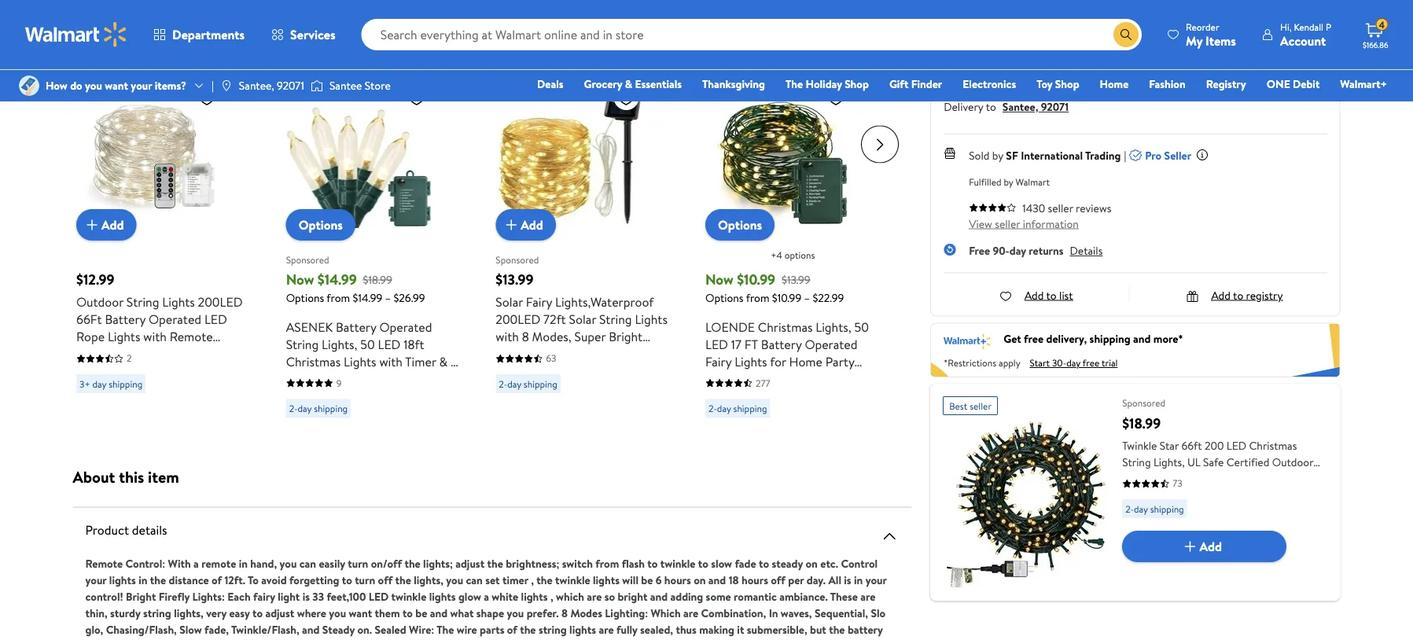 Task type: describe. For each thing, give the bounding box(es) containing it.
price
[[750, 59, 770, 72]]

you inside similar items you might like based on what customers bought
[[165, 3, 189, 25]]

to right them
[[403, 605, 413, 621]]

start 30-day free trial
[[1030, 356, 1118, 370]]

1 vertical spatial a
[[484, 589, 489, 604]]

& inside asenek battery operated string lights, 50 led 18ft christmas lights with timer & 8 modes for christmas tree wreath party wedding decor, warm white
[[439, 352, 447, 370]]

1 horizontal spatial 92071
[[1041, 99, 1069, 114]]

0 horizontal spatial adjust
[[265, 605, 294, 621]]

what inside similar items you might like based on what customers bought
[[118, 26, 141, 41]]

loende
[[705, 318, 755, 335]]

outdoor inside "$12.99 outdoor string lights 200led 66ft battery operated led rope lights with remote indoor timer fairy lights for patio easter christmas party cool white"
[[76, 293, 123, 310]]

1 horizontal spatial &
[[625, 76, 633, 92]]

you up glow
[[446, 572, 463, 588]]

wire:
[[409, 622, 435, 637]]

lights, inside the loende christmas lights, 50 led 17 ft battery operated fairy lights for home party garden christmas decoration, 1 pack
[[816, 318, 851, 335]]

white for asenek
[[321, 404, 353, 422]]

73
[[1173, 477, 1183, 490]]

delivery button
[[1204, 1, 1328, 91]]

prefer.
[[527, 605, 559, 621]]

product details
[[85, 522, 167, 539]]

delivery for delivery to santee, 92071
[[944, 99, 984, 114]]

santee, 92071
[[239, 78, 304, 93]]

now inside sponsored now $14.99 $18.99 options from $14.99 – $26.99
[[286, 269, 314, 289]]

options up sponsored now $14.99 $18.99 options from $14.99 – $26.99 in the left top of the page
[[298, 216, 342, 233]]

might
[[193, 3, 234, 25]]

from left flash
[[596, 556, 619, 571]]

lights up prefer.
[[521, 589, 548, 604]]

to left "slow"
[[698, 556, 709, 571]]

similar items you might like based on what customers bought
[[73, 3, 261, 41]]

how
[[46, 78, 68, 93]]

add to list button
[[1000, 287, 1074, 303]]

1 horizontal spatial on
[[694, 572, 706, 588]]

my
[[1186, 32, 1203, 49]]

sponsored $13.99 solar fairy lights,waterproof 200led 72ft solar string lights with 8 modes, super bright copper wire solar lights outdoor for tree, patio, garden, party decoration
[[495, 253, 667, 397]]

add for add 'button' for sponsored
[[521, 216, 543, 233]]

want inside remote control: with a remote in hand, you can easily turn on/off the lights; adjust the brightness; switch from flash to twinkle to slow fade to steady on etc. control your lights in the distance of 12ft. to avoid forgetting to turn off the lights, you can set timer , the twinkle lights will be 6 hours on and 18 hours off per day. all is in your control! bright firefly lights: each fairy light is 33 feet,100 led twinkle lights glow a white lights , which are so bright and adding some romantic ambiance. these are thin, sturdy string lights, very easy to adjust where you want them to be and what shape you prefer. 8 modes lighting: which are combination, in waves, sequential, slo glo, chasing/flash, slow fade, twinkle/flash, and steady on. sealed wire: the wire parts of the string lights are fully sealed, thus making it submersible, but the battery case is only ip 44 waterproof, so it can meet normal use outside but not enough to put under water directly, so please keep it away from water, steam rain and
[[349, 605, 372, 621]]

returns
[[1029, 243, 1064, 258]]

battery inside the loende christmas lights, 50 led 17 ft battery operated fairy lights for home party garden christmas decoration, 1 pack
[[761, 335, 802, 352]]

8 inside 'sponsored $13.99 solar fairy lights,waterproof 200led 72ft solar string lights with 8 modes, super bright copper wire solar lights outdoor for tree, patio, garden, party decoration'
[[522, 328, 529, 345]]

8 inside asenek battery operated string lights, 50 led 18ft christmas lights with timer & 8 modes for christmas tree wreath party wedding decor, warm white
[[450, 352, 457, 370]]

pickup
[[1120, 38, 1152, 54]]

1 horizontal spatial adjust
[[456, 556, 485, 571]]

put
[[482, 638, 498, 640]]

store
[[365, 78, 391, 93]]

waves,
[[781, 605, 812, 621]]

44
[[154, 638, 168, 640]]

and up wire:
[[430, 605, 448, 621]]

making
[[700, 622, 735, 637]]

bright inside 'sponsored $13.99 solar fairy lights,waterproof 200led 72ft solar string lights with 8 modes, super bright copper wire solar lights outdoor for tree, patio, garden, party decoration'
[[609, 328, 642, 345]]

trial
[[1102, 356, 1118, 370]]

options link for now
[[705, 209, 775, 240]]

which
[[556, 589, 584, 604]]

string inside "$12.99 outdoor string lights 200led 66ft battery operated led rope lights with remote indoor timer fairy lights for patio easter christmas party cool white"
[[126, 293, 159, 310]]

delivery for delivery
[[1246, 38, 1286, 54]]

0 horizontal spatial in
[[139, 572, 147, 588]]

tree,
[[564, 362, 591, 380]]

battery inside "$12.99 outdoor string lights 200led 66ft battery operated led rope lights with remote indoor timer fairy lights for patio easter christmas party cool white"
[[105, 310, 145, 328]]

lighting:
[[605, 605, 648, 621]]

string inside 'sponsored $13.99 solar fairy lights,waterproof 200led 72ft solar string lights with 8 modes, super bright copper wire solar lights outdoor for tree, patio, garden, party decoration'
[[599, 310, 632, 328]]

led inside the loende christmas lights, 50 led 17 ft battery operated fairy lights for home party garden christmas decoration, 1 pack
[[705, 335, 728, 352]]

lights left will
[[593, 572, 620, 588]]

1 off from the left
[[378, 572, 393, 588]]

to down electronics link
[[986, 99, 997, 114]]

1 vertical spatial santee,
[[1003, 99, 1039, 114]]

lights, inside asenek battery operated string lights, 50 led 18ft christmas lights with timer & 8 modes for christmas tree wreath party wedding decor, warm white
[[321, 335, 357, 352]]

you down white
[[507, 605, 524, 621]]

timer inside asenek battery operated string lights, 50 led 18ft christmas lights with timer & 8 modes for christmas tree wreath party wedding decor, warm white
[[405, 352, 436, 370]]

2 vertical spatial is
[[109, 638, 116, 640]]

Search search field
[[362, 19, 1142, 50]]

1
[[874, 370, 878, 387]]

0 horizontal spatial your
[[85, 572, 107, 588]]

1 horizontal spatial |
[[1125, 147, 1127, 163]]

on inside similar items you might like based on what customers bought
[[104, 26, 116, 41]]

72ft
[[543, 310, 566, 328]]

sponsored now $14.99 $18.99 options from $14.99 – $26.99
[[286, 253, 425, 305]]

kendall
[[1294, 20, 1324, 33]]

modes,
[[532, 328, 571, 345]]

tree
[[401, 370, 425, 387]]

santee
[[330, 78, 362, 93]]

add to favorites list, loende christmas lights, 50 led 17 ft battery operated fairy lights for home party garden christmas decoration, 1 pack image
[[826, 88, 845, 107]]

under
[[501, 638, 529, 640]]

bright
[[618, 589, 648, 604]]

2 vertical spatial can
[[253, 638, 269, 640]]

the up set on the left of page
[[487, 556, 503, 571]]

 image for how do you want your items?
[[19, 76, 39, 96]]

fashion
[[1150, 76, 1186, 92]]

timer inside "$12.99 outdoor string lights 200led 66ft battery operated led rope lights with remote indoor timer fairy lights for patio easter christmas party cool white"
[[114, 345, 145, 362]]

international
[[1021, 147, 1083, 163]]

search icon image
[[1120, 28, 1133, 41]]

are up slo
[[861, 589, 876, 604]]

1 shop from the left
[[845, 76, 869, 92]]

fulfilled by walmart
[[969, 175, 1050, 189]]

1 vertical spatial on
[[806, 556, 818, 571]]

customers
[[144, 26, 194, 41]]

1 vertical spatial lights,
[[174, 605, 204, 621]]

2-day shipping down copper at left
[[499, 377, 557, 390]]

1 horizontal spatial ,
[[551, 589, 554, 604]]

modes inside remote control: with a remote in hand, you can easily turn on/off the lights; adjust the brightness; switch from flash to twinkle to slow fade to steady on etc. control your lights in the distance of 12ft. to avoid forgetting to turn off the lights, you can set timer , the twinkle lights will be 6 hours on and 18 hours off per day. all is in your control! bright firefly lights: each fairy light is 33 feet,100 led twinkle lights glow a white lights , which are so bright and adding some romantic ambiance. these are thin, sturdy string lights, very easy to adjust where you want them to be and what shape you prefer. 8 modes lighting: which are combination, in waves, sequential, slo glo, chasing/flash, slow fade, twinkle/flash, and steady on. sealed wire: the wire parts of the string lights are fully sealed, thus making it submersible, but the battery case is only ip 44 waterproof, so it can meet normal use outside but not enough to put under water directly, so please keep it away from water, steam rain and
[[571, 605, 603, 621]]

outdoor inside 'sponsored $13.99 solar fairy lights,waterproof 200led 72ft solar string lights with 8 modes, super bright copper wire solar lights outdoor for tree, patio, garden, party decoration'
[[495, 362, 543, 380]]

wedding
[[360, 387, 408, 404]]

1 horizontal spatial of
[[507, 622, 518, 637]]

day.
[[807, 572, 826, 588]]

to right the fade
[[759, 556, 769, 571]]

lights up directly,
[[570, 622, 596, 637]]

the up under
[[520, 622, 536, 637]]

0 horizontal spatial it
[[243, 638, 250, 640]]

1 vertical spatial $14.99
[[352, 290, 382, 305]]

departments button
[[140, 16, 258, 53]]

0 vertical spatial string
[[143, 605, 171, 621]]

63
[[546, 351, 556, 365]]

9
[[336, 376, 341, 389]]

party inside "$12.99 outdoor string lights 200led 66ft battery operated led rope lights with remote indoor timer fairy lights for patio easter christmas party cool white"
[[202, 362, 231, 380]]

reorder my items
[[1186, 20, 1237, 49]]

outside
[[354, 638, 390, 640]]

2-day shipping down garden
[[708, 402, 767, 415]]

electronics
[[963, 76, 1017, 92]]

grocery & essentials
[[584, 76, 682, 92]]

now inside now $10.99 $13.99 options from $10.99 – $22.99
[[705, 269, 733, 289]]

thus
[[676, 622, 697, 637]]

shipping down 2
[[108, 377, 142, 390]]

you up steady
[[329, 605, 346, 621]]

and down 6
[[650, 589, 668, 604]]

are down adding
[[684, 605, 699, 621]]

remote inside "$12.99 outdoor string lights 200led 66ft battery operated led rope lights with remote indoor timer fairy lights for patio easter christmas party cool white"
[[169, 328, 213, 345]]

are left fully
[[599, 622, 614, 637]]

0 horizontal spatial a
[[194, 556, 199, 571]]

for inside 'sponsored $13.99 solar fairy lights,waterproof 200led 72ft solar string lights with 8 modes, super bright copper wire solar lights outdoor for tree, patio, garden, party decoration'
[[546, 362, 562, 380]]

0 vertical spatial santee,
[[239, 78, 274, 93]]

add for add 'button' within the $18.99 group
[[1200, 538, 1223, 555]]

hi, kendall p account
[[1281, 20, 1332, 49]]

add to list
[[1025, 287, 1074, 303]]

30-
[[1053, 356, 1067, 370]]

so down easy
[[230, 638, 240, 640]]

0 vertical spatial lights,
[[414, 572, 444, 588]]

1 horizontal spatial string
[[539, 622, 567, 637]]

more*
[[1154, 331, 1184, 346]]

details button
[[1070, 243, 1103, 258]]

departments
[[172, 26, 245, 43]]

get free delivery, shipping and more* banner
[[931, 323, 1341, 378]]

product group containing now $10.99
[[705, 50, 880, 424]]

1 vertical spatial $10.99
[[772, 290, 801, 305]]

and left 18
[[709, 572, 726, 588]]

you up the avoid
[[280, 556, 297, 571]]

0 horizontal spatial be
[[416, 605, 427, 621]]

finder
[[912, 76, 943, 92]]

0 vertical spatial |
[[212, 78, 214, 93]]

to left registry
[[1234, 287, 1244, 303]]

intent image for pickup image
[[1123, 12, 1148, 38]]

in
[[769, 605, 778, 621]]

1 horizontal spatial the
[[786, 76, 803, 92]]

on/off
[[371, 556, 402, 571]]

the left the lights;
[[405, 556, 421, 571]]

details
[[1070, 243, 1103, 258]]

33
[[313, 589, 324, 604]]

fairy inside 'sponsored $13.99 solar fairy lights,waterproof 200led 72ft solar string lights with 8 modes, super bright copper wire solar lights outdoor for tree, patio, garden, party decoration'
[[526, 293, 552, 310]]

feet,100
[[327, 589, 366, 604]]

home inside the loende christmas lights, 50 led 17 ft battery operated fairy lights for home party garden christmas decoration, 1 pack
[[789, 352, 822, 370]]

shipping button
[[944, 1, 1068, 91]]

0 horizontal spatial free
[[1024, 331, 1044, 346]]

pro seller
[[1146, 147, 1192, 163]]

slow
[[711, 556, 732, 571]]

operated inside "$12.99 outdoor string lights 200led 66ft battery operated led rope lights with remote indoor timer fairy lights for patio easter christmas party cool white"
[[148, 310, 201, 328]]

string inside asenek battery operated string lights, 50 led 18ft christmas lights with timer & 8 modes for christmas tree wreath party wedding decor, warm white
[[286, 335, 318, 352]]

0 vertical spatial turn
[[348, 556, 368, 571]]

will
[[623, 572, 639, 588]]

0 vertical spatial but
[[810, 622, 827, 637]]

pro seller info image
[[1197, 149, 1209, 161]]

0 vertical spatial of
[[212, 572, 222, 588]]

get
[[1004, 331, 1022, 346]]

sponsored for $13.99
[[495, 253, 539, 266]]

holiday
[[806, 76, 842, 92]]

christmas up the "9"
[[286, 352, 340, 370]]

christmas down the ft
[[748, 370, 803, 387]]

christmas inside "$12.99 outdoor string lights 200led 66ft battery operated led rope lights with remote indoor timer fairy lights for patio easter christmas party cool white"
[[144, 362, 199, 380]]

to up 6
[[648, 556, 658, 571]]

lights up 'control!'
[[109, 572, 136, 588]]

*restrictions apply
[[944, 356, 1021, 370]]

water,
[[736, 638, 766, 640]]

shipping down 63
[[523, 377, 557, 390]]

0 vertical spatial $14.99
[[317, 269, 356, 289]]

50 inside the loende christmas lights, 50 led 17 ft battery operated fairy lights for home party garden christmas decoration, 1 pack
[[854, 318, 869, 335]]

3+
[[79, 377, 90, 390]]

and up the normal
[[302, 622, 320, 637]]

add to cart image
[[1181, 537, 1200, 556]]

solar right 72ft
[[569, 310, 596, 328]]

shipping down the "9"
[[314, 402, 347, 415]]

for inside the loende christmas lights, 50 led 17 ft battery operated fairy lights for home party garden christmas decoration, 1 pack
[[770, 352, 786, 370]]

trading
[[1086, 147, 1121, 163]]

1 horizontal spatial is
[[303, 589, 310, 604]]

sponsored for now
[[286, 253, 329, 266]]

steady
[[322, 622, 355, 637]]

add to favorites list, outdoor string lights 200led 66ft battery operated led rope lights with remote indoor timer fairy lights for patio easter christmas party cool white image
[[197, 88, 216, 107]]

all
[[829, 572, 842, 588]]

add to registry
[[1212, 287, 1283, 303]]

toy shop link
[[1030, 76, 1087, 92]]

17
[[731, 335, 741, 352]]

romantic
[[734, 589, 777, 604]]

2 horizontal spatial can
[[466, 572, 483, 588]]

solar right wire
[[568, 345, 595, 362]]

modes inside asenek battery operated string lights, 50 led 18ft christmas lights with timer & 8 modes for christmas tree wreath party wedding decor, warm white
[[286, 370, 322, 387]]

$18.99 inside sponsored $18.99
[[1123, 414, 1161, 434]]

glo,
[[85, 622, 103, 637]]

1 horizontal spatial can
[[300, 556, 316, 571]]

details
[[132, 522, 167, 539]]

product group containing $13.99
[[495, 50, 671, 424]]

solar left 72ft
[[495, 293, 523, 310]]

directly,
[[561, 638, 600, 640]]

lights inside the loende christmas lights, 50 led 17 ft battery operated fairy lights for home party garden christmas decoration, 1 pack
[[735, 352, 767, 370]]

led inside asenek battery operated string lights, 50 led 18ft christmas lights with timer & 8 modes for christmas tree wreath party wedding decor, warm white
[[378, 335, 400, 352]]

to down wire
[[469, 638, 479, 640]]

options link for sponsored
[[286, 209, 355, 240]]

you right do
[[85, 78, 102, 93]]

gift finder
[[890, 76, 943, 92]]

2 horizontal spatial in
[[854, 572, 863, 588]]

shipping inside get free delivery, shipping and more* banner
[[1090, 331, 1131, 346]]

from down making on the bottom
[[710, 638, 734, 640]]

2 horizontal spatial your
[[866, 572, 887, 588]]

shape
[[477, 605, 504, 621]]

control
[[841, 556, 878, 571]]

fulfilled
[[969, 175, 1002, 189]]

battery inside asenek battery operated string lights, 50 led 18ft christmas lights with timer & 8 modes for christmas tree wreath party wedding decor, warm white
[[335, 318, 376, 335]]

1430
[[1023, 200, 1046, 216]]

0 horizontal spatial ,
[[531, 572, 534, 588]]

1 vertical spatial turn
[[355, 572, 375, 588]]

lights inside asenek battery operated string lights, 50 led 18ft christmas lights with timer & 8 modes for christmas tree wreath party wedding decor, warm white
[[343, 352, 376, 370]]

0 vertical spatial be
[[641, 572, 653, 588]]

walmart+ link
[[1334, 76, 1395, 92]]



Task type: locate. For each thing, give the bounding box(es) containing it.
2 horizontal spatial twinkle
[[661, 556, 696, 571]]

list
[[1060, 287, 1074, 303]]

0 horizontal spatial remote
[[85, 556, 123, 571]]

1 horizontal spatial delivery
[[1246, 38, 1286, 54]]

1 vertical spatial is
[[303, 589, 310, 604]]

based
[[73, 26, 101, 41]]

electronics link
[[956, 76, 1024, 92]]

shipping inside $18.99 group
[[1151, 502, 1185, 516]]

add inside $18.99 group
[[1200, 538, 1223, 555]]

are
[[587, 589, 602, 604], [861, 589, 876, 604], [684, 605, 699, 621], [599, 622, 614, 637]]

toy shop
[[1037, 76, 1080, 92]]

 image
[[220, 79, 233, 92]]

1 – from the left
[[385, 290, 391, 305]]

options up now $10.99 $13.99 options from $10.99 – $22.99
[[718, 216, 762, 233]]

grocery & essentials link
[[577, 76, 689, 92]]

are right which on the left bottom of the page
[[587, 589, 602, 604]]

product group containing $12.99
[[76, 50, 251, 424]]

sponsored inside 'sponsored $13.99 solar fairy lights,waterproof 200led 72ft solar string lights with 8 modes, super bright copper wire solar lights outdoor for tree, patio, garden, party decoration'
[[495, 253, 539, 266]]

1 vertical spatial but
[[392, 638, 409, 640]]

the down on/off
[[395, 572, 411, 588]]

$22.99
[[813, 290, 844, 305]]

rain
[[800, 638, 819, 640]]

2 hours from the left
[[742, 572, 769, 588]]

twinkle/flash,
[[231, 622, 299, 637]]

bright up 'sturdy'
[[126, 589, 156, 604]]

sponsored inside sponsored now $14.99 $18.99 options from $14.99 – $26.99
[[286, 253, 329, 266]]

adjust right the lights;
[[456, 556, 485, 571]]

but up rain
[[810, 622, 827, 637]]

slo
[[871, 605, 886, 621]]

1 vertical spatial the
[[437, 622, 454, 637]]

0 horizontal spatial bright
[[126, 589, 156, 604]]

loende christmas lights, 50 led 17 ft battery operated fairy lights for home party garden christmas decoration, 1 pack image
[[705, 81, 852, 228]]

fairy
[[526, 293, 552, 310], [148, 345, 174, 362], [705, 352, 732, 370]]

day inside $18.99 group
[[1134, 502, 1148, 516]]

santee store
[[330, 78, 391, 93]]

wire
[[539, 345, 565, 362]]

modes down which on the left bottom of the page
[[571, 605, 603, 621]]

it down the twinkle/flash,
[[243, 638, 250, 640]]

delivery inside 'button'
[[1246, 38, 1286, 54]]

want up on.
[[349, 605, 372, 621]]

led inside "$12.99 outdoor string lights 200led 66ft battery operated led rope lights with remote indoor timer fairy lights for patio easter christmas party cool white"
[[204, 310, 227, 328]]

0 horizontal spatial on
[[104, 26, 116, 41]]

0 horizontal spatial santee,
[[239, 78, 274, 93]]

2 vertical spatial on
[[694, 572, 706, 588]]

, left which on the left bottom of the page
[[551, 589, 554, 604]]

them
[[375, 605, 400, 621]]

with inside asenek battery operated string lights, 50 led 18ft christmas lights with timer & 8 modes for christmas tree wreath party wedding decor, warm white
[[379, 352, 402, 370]]

home right the ft
[[789, 352, 822, 370]]

0 vertical spatial twinkle
[[661, 556, 696, 571]]

seller
[[1165, 147, 1192, 163]]

0 horizontal spatial $18.99
[[363, 272, 392, 287]]

0 horizontal spatial the
[[437, 622, 454, 637]]

bright inside remote control: with a remote in hand, you can easily turn on/off the lights; adjust the brightness; switch from flash to twinkle to slow fade to steady on etc. control your lights in the distance of 12ft. to avoid forgetting to turn off the lights, you can set timer , the twinkle lights will be 6 hours on and 18 hours off per day. all is in your control! bright firefly lights: each fairy light is 33 feet,100 led twinkle lights glow a white lights , which are so bright and adding some romantic ambiance. these are thin, sturdy string lights, very easy to adjust where you want them to be and what shape you prefer. 8 modes lighting: which are combination, in waves, sequential, slo glo, chasing/flash, slow fade, twinkle/flash, and steady on. sealed wire: the wire parts of the string lights are fully sealed, thus making it submersible, but the battery case is only ip 44 waterproof, so it can meet normal use outside but not enough to put under water directly, so please keep it away from water, steam rain and
[[126, 589, 156, 604]]

registry link
[[1200, 76, 1254, 92]]

lights, up slow
[[174, 605, 204, 621]]

by for sold
[[993, 147, 1004, 163]]

the down sequential,
[[829, 622, 845, 637]]

0 horizontal spatial 92071
[[277, 78, 304, 93]]

patio,
[[594, 362, 625, 380]]

$18.99
[[363, 272, 392, 287], [1123, 414, 1161, 434]]

add button inside $18.99 group
[[1123, 531, 1287, 563]]

with inside "$12.99 outdoor string lights 200led 66ft battery operated led rope lights with remote indoor timer fairy lights for patio easter christmas party cool white"
[[143, 328, 166, 345]]

0 horizontal spatial off
[[378, 572, 393, 588]]

1 horizontal spatial $13.99
[[782, 272, 810, 287]]

the up enough
[[437, 622, 454, 637]]

product group containing now $14.99
[[286, 50, 461, 424]]

0 horizontal spatial string
[[143, 605, 171, 621]]

0 horizontal spatial with
[[143, 328, 166, 345]]

now up asenek
[[286, 269, 314, 289]]

*restrictions
[[944, 356, 997, 370]]

super
[[574, 328, 606, 345]]

can up forgetting
[[300, 556, 316, 571]]

sponsored inside $18.99 group
[[1123, 397, 1166, 410]]

1 horizontal spatial sponsored
[[495, 253, 539, 266]]

$13.99 inside now $10.99 $13.99 options from $10.99 – $22.99
[[782, 272, 810, 287]]

1 horizontal spatial operated
[[379, 318, 432, 335]]

party inside asenek battery operated string lights, 50 led 18ft christmas lights with timer & 8 modes for christmas tree wreath party wedding decor, warm white
[[328, 387, 357, 404]]

and inside banner
[[1134, 331, 1151, 346]]

1 horizontal spatial it
[[674, 638, 681, 640]]

on right based
[[104, 26, 116, 41]]

want
[[105, 78, 128, 93], [349, 605, 372, 621]]

very
[[206, 605, 227, 621]]

$13.99 inside 'sponsored $13.99 solar fairy lights,waterproof 200led 72ft solar string lights with 8 modes, super bright copper wire solar lights outdoor for tree, patio, garden, party decoration'
[[495, 269, 533, 289]]

light
[[278, 589, 300, 604]]

92071
[[277, 78, 304, 93], [1041, 99, 1069, 114]]

add to cart image for $12.99
[[82, 215, 101, 234]]

2 horizontal spatial operated
[[805, 335, 857, 352]]

200led inside "$12.99 outdoor string lights 200led 66ft battery operated led rope lights with remote indoor timer fairy lights for patio easter christmas party cool white"
[[198, 293, 242, 310]]

8 down which on the left bottom of the page
[[562, 605, 568, 621]]

2 horizontal spatial with
[[495, 328, 519, 345]]

2 product group from the left
[[286, 50, 461, 424]]

add to favorites list, asenek battery operated string lights, 50 led 18ft christmas lights with timer & 8 modes for christmas tree wreath party wedding decor, warm white image
[[407, 88, 426, 107]]

1 horizontal spatial home
[[1100, 76, 1129, 92]]

200led inside 'sponsored $13.99 solar fairy lights,waterproof 200led 72ft solar string lights with 8 modes, super bright copper wire solar lights outdoor for tree, patio, garden, party decoration'
[[495, 310, 540, 328]]

christmas down now $10.99 $13.99 options from $10.99 – $22.99
[[758, 318, 813, 335]]

thanksgiving link
[[695, 76, 773, 92]]

timer up 3+ day shipping
[[114, 345, 145, 362]]

0 horizontal spatial can
[[253, 638, 269, 640]]

by
[[993, 147, 1004, 163], [1004, 175, 1014, 189]]

1 horizontal spatial 200led
[[495, 310, 540, 328]]

add button
[[76, 209, 136, 240], [495, 209, 556, 240], [1123, 531, 1287, 563]]

day inside get free delivery, shipping and more* banner
[[1067, 356, 1081, 370]]

in
[[239, 556, 248, 571], [139, 572, 147, 588], [854, 572, 863, 588]]

8 right 18ft
[[450, 352, 457, 370]]

1 horizontal spatial santee,
[[1003, 99, 1039, 114]]

options link up +4
[[705, 209, 775, 240]]

2-day shipping down "73"
[[1126, 502, 1185, 516]]

1 vertical spatial |
[[1125, 147, 1127, 163]]

patio
[[76, 362, 104, 380]]

registry
[[1247, 287, 1283, 303]]

0 vertical spatial is
[[844, 572, 852, 588]]

add to cart image for sponsored
[[502, 215, 521, 234]]

start
[[1030, 356, 1050, 370]]

2 off from the left
[[771, 572, 786, 588]]

277
[[756, 376, 770, 389]]

indoor
[[76, 345, 112, 362]]

2 vertical spatial twinkle
[[391, 589, 427, 604]]

led inside remote control: with a remote in hand, you can easily turn on/off the lights; adjust the brightness; switch from flash to twinkle to slow fade to steady on etc. control your lights in the distance of 12ft. to avoid forgetting to turn off the lights, you can set timer , the twinkle lights will be 6 hours on and 18 hours off per day. all is in your control! bright firefly lights: each fairy light is 33 feet,100 led twinkle lights glow a white lights , which are so bright and adding some romantic ambiance. these are thin, sturdy string lights, very easy to adjust where you want them to be and what shape you prefer. 8 modes lighting: which are combination, in waves, sequential, slo glo, chasing/flash, slow fade, twinkle/flash, and steady on. sealed wire: the wire parts of the string lights are fully sealed, thus making it submersible, but the battery case is only ip 44 waterproof, so it can meet normal use outside but not enough to put under water directly, so please keep it away from water, steam rain and
[[369, 589, 389, 604]]

1 horizontal spatial string
[[286, 335, 318, 352]]

the down control:
[[150, 572, 166, 588]]

1 horizontal spatial now
[[705, 269, 733, 289]]

2 horizontal spatial it
[[737, 622, 744, 637]]

garden
[[705, 370, 745, 387]]

twinkle up them
[[391, 589, 427, 604]]

white inside "$12.99 outdoor string lights 200led 66ft battery operated led rope lights with remote indoor timer fairy lights for patio easter christmas party cool white"
[[105, 380, 137, 397]]

with left modes,
[[495, 328, 519, 345]]

2- inside $18.99 group
[[1126, 502, 1134, 516]]

to up feet,100
[[342, 572, 352, 588]]

fairy right 2
[[148, 345, 174, 362]]

the
[[786, 76, 803, 92], [437, 622, 454, 637]]

warm
[[286, 404, 318, 422]]

intent image for shipping image
[[993, 12, 1019, 38]]

from up asenek
[[326, 290, 350, 305]]

with left 18ft
[[379, 352, 402, 370]]

92071 down toy shop link
[[1041, 99, 1069, 114]]

add to registry button
[[1187, 287, 1283, 303]]

be
[[641, 572, 653, 588], [416, 605, 427, 621]]

$13.99 up modes,
[[495, 269, 533, 289]]

2-
[[499, 377, 507, 390], [289, 402, 297, 415], [708, 402, 717, 415], [1126, 502, 1134, 516]]

lights,
[[414, 572, 444, 588], [174, 605, 204, 621]]

2 horizontal spatial fairy
[[705, 352, 732, 370]]

2 horizontal spatial seller
[[1048, 200, 1074, 216]]

white
[[492, 589, 519, 604]]

1 vertical spatial twinkle
[[555, 572, 591, 588]]

shipping down the '277'
[[733, 402, 767, 415]]

reviews
[[1076, 200, 1112, 216]]

1 horizontal spatial shop
[[1056, 76, 1080, 92]]

about
[[73, 466, 115, 488]]

product details image
[[880, 527, 899, 546]]

white for $12.99
[[105, 380, 137, 397]]

remote
[[202, 556, 236, 571]]

shop right toy
[[1056, 76, 1080, 92]]

battery
[[848, 622, 883, 637]]

these
[[831, 589, 858, 604]]

free 90-day returns details
[[969, 243, 1103, 258]]

white down 2
[[105, 380, 137, 397]]

walmart image
[[25, 22, 127, 47]]

walmart
[[1016, 175, 1050, 189]]

0 horizontal spatial lights,
[[321, 335, 357, 352]]

white down the "9"
[[321, 404, 353, 422]]

delivery down electronics
[[944, 99, 984, 114]]

1 horizontal spatial a
[[484, 589, 489, 604]]

sold
[[969, 147, 990, 163]]

submersible,
[[747, 622, 808, 637]]

0 horizontal spatial seller
[[970, 399, 992, 413]]

view seller information link
[[969, 216, 1079, 231]]

1 product group from the left
[[76, 50, 251, 424]]

product group
[[76, 50, 251, 424], [286, 50, 461, 424], [495, 50, 671, 424], [705, 50, 880, 424]]

50 left 18ft
[[360, 335, 375, 352]]

3 product group from the left
[[495, 50, 671, 424]]

options inside now $10.99 $13.99 options from $10.99 – $22.99
[[705, 290, 743, 305]]

christmas right the "9"
[[344, 370, 399, 387]]

asenek
[[286, 318, 332, 335]]

for inside "$12.99 outdoor string lights 200led 66ft battery operated led rope lights with remote indoor timer fairy lights for patio easter christmas party cool white"
[[213, 345, 229, 362]]

1 vertical spatial want
[[349, 605, 372, 621]]

1 horizontal spatial seller
[[995, 216, 1021, 231]]

4 product group from the left
[[705, 50, 880, 424]]

1 horizontal spatial your
[[131, 78, 152, 93]]

operated inside the loende christmas lights, 50 led 17 ft battery operated fairy lights for home party garden christmas decoration, 1 pack
[[805, 335, 857, 352]]

0 vertical spatial 92071
[[277, 78, 304, 93]]

hours up romantic
[[742, 572, 769, 588]]

so left 'please'
[[603, 638, 613, 640]]

view seller information
[[969, 216, 1079, 231]]

1 vertical spatial string
[[539, 622, 567, 637]]

on up day.
[[806, 556, 818, 571]]

by left sf
[[993, 147, 1004, 163]]

one
[[1267, 76, 1291, 92]]

turn up feet,100
[[355, 572, 375, 588]]

asenek battery operated string lights, 50 led 18ft christmas lights with timer & 8 modes for christmas tree wreath party wedding decor, warm white image
[[286, 81, 432, 228]]

1 horizontal spatial timer
[[405, 352, 436, 370]]

operated
[[148, 310, 201, 328], [379, 318, 432, 335], [805, 335, 857, 352]]

apply
[[999, 356, 1021, 370]]

add button for $12.99
[[76, 209, 136, 240]]

| right items?
[[212, 78, 214, 93]]

0 horizontal spatial sponsored
[[286, 253, 329, 266]]

seller for information
[[995, 216, 1021, 231]]

string up wreath
[[286, 335, 318, 352]]

fairy up modes,
[[526, 293, 552, 310]]

bright right super
[[609, 328, 642, 345]]

add to favorites list, solar fairy lights,waterproof 200led 72ft solar string lights with 8 modes, super bright copper wire solar lights outdoor for tree, patio, garden, party decoration image
[[617, 88, 636, 107]]

modes up warm
[[286, 370, 322, 387]]

8 inside remote control: with a remote in hand, you can easily turn on/off the lights; adjust the brightness; switch from flash to twinkle to slow fade to steady on etc. control your lights in the distance of 12ft. to avoid forgetting to turn off the lights, you can set timer , the twinkle lights will be 6 hours on and 18 hours off per day. all is in your control! bright firefly lights: each fairy light is 33 feet,100 led twinkle lights glow a white lights , which are so bright and adding some romantic ambiance. these are thin, sturdy string lights, very easy to adjust where you want them to be and what shape you prefer. 8 modes lighting: which are combination, in waves, sequential, slo glo, chasing/flash, slow fade, twinkle/flash, and steady on. sealed wire: the wire parts of the string lights are fully sealed, thus making it submersible, but the battery case is only ip 44 waterproof, so it can meet normal use outside but not enough to put under water directly, so please keep it away from water, steam rain and
[[562, 605, 568, 621]]

sponsored $18.99
[[1123, 397, 1166, 434]]

slow
[[180, 622, 202, 637]]

can up glow
[[466, 572, 483, 588]]

0 vertical spatial $10.99
[[737, 269, 775, 289]]

2-day shipping inside $18.99 group
[[1126, 502, 1185, 516]]

– inside now $10.99 $13.99 options from $10.99 – $22.99
[[804, 290, 810, 305]]

 image
[[19, 76, 39, 96], [311, 78, 323, 94]]

twinkle star 66ft 200 led christmas string lights, ul safe certified outdoor fairy lights plug in, expandable green wire clear bulbs mini lights 8 modes, xmas tree wedding party decoration, warm white image
[[943, 422, 1110, 588]]

options
[[298, 216, 342, 233], [718, 216, 762, 233], [286, 290, 324, 305], [705, 290, 743, 305]]

lights,
[[816, 318, 851, 335], [321, 335, 357, 352]]

remote control: with a remote in hand, you can easily turn on/off the lights; adjust the brightness; switch from flash to twinkle to slow fade to steady on etc. control your lights in the distance of 12ft. to avoid forgetting to turn off the lights, you can set timer , the twinkle lights will be 6 hours on and 18 hours off per day. all is in your control! bright firefly lights: each fairy light is 33 feet,100 led twinkle lights glow a white lights , which are so bright and adding some romantic ambiance. these are thin, sturdy string lights, very easy to adjust where you want them to be and what shape you prefer. 8 modes lighting: which are combination, in waves, sequential, slo glo, chasing/flash, slow fade, twinkle/flash, and steady on. sealed wire: the wire parts of the string lights are fully sealed, thus making it submersible, but the battery case is only ip 44 waterproof, so it can meet normal use outside but not enough to put under water directly, so please keep it away from water, steam rain and 
[[85, 556, 887, 640]]

$18.99 inside sponsored now $14.99 $18.99 options from $14.99 – $26.99
[[363, 272, 392, 287]]

0 horizontal spatial battery
[[105, 310, 145, 328]]

remote inside remote control: with a remote in hand, you can easily turn on/off the lights; adjust the brightness; switch from flash to twinkle to slow fade to steady on etc. control your lights in the distance of 12ft. to avoid forgetting to turn off the lights, you can set timer , the twinkle lights will be 6 hours on and 18 hours off per day. all is in your control! bright firefly lights: each fairy light is 33 feet,100 led twinkle lights glow a white lights , which are so bright and adding some romantic ambiance. these are thin, sturdy string lights, very easy to adjust where you want them to be and what shape you prefer. 8 modes lighting: which are combination, in waves, sequential, slo glo, chasing/flash, slow fade, twinkle/flash, and steady on. sealed wire: the wire parts of the string lights are fully sealed, thus making it submersible, but the battery case is only ip 44 waterproof, so it can meet normal use outside but not enough to put under water directly, so please keep it away from water, steam rain and
[[85, 556, 123, 571]]

2 horizontal spatial on
[[806, 556, 818, 571]]

0 vertical spatial can
[[300, 556, 316, 571]]

with inside 'sponsored $13.99 solar fairy lights,waterproof 200led 72ft solar string lights with 8 modes, super bright copper wire solar lights outdoor for tree, patio, garden, party decoration'
[[495, 328, 519, 345]]

operated inside asenek battery operated string lights, 50 led 18ft christmas lights with timer & 8 modes for christmas tree wreath party wedding decor, warm white
[[379, 318, 432, 335]]

solar fairy lights,waterproof 200led 72ft solar string lights with 8 modes, super bright copper wire solar lights outdoor for tree, patio, garden, party decoration image
[[495, 81, 642, 228]]

twinkle up 6
[[661, 556, 696, 571]]

free right get
[[1024, 331, 1044, 346]]

what inside remote control: with a remote in hand, you can easily turn on/off the lights; adjust the brightness; switch from flash to twinkle to slow fade to steady on etc. control your lights in the distance of 12ft. to avoid forgetting to turn off the lights, you can set timer , the twinkle lights will be 6 hours on and 18 hours off per day. all is in your control! bright firefly lights: each fairy light is 33 feet,100 led twinkle lights glow a white lights , which are so bright and adding some romantic ambiance. these are thin, sturdy string lights, very easy to adjust where you want them to be and what shape you prefer. 8 modes lighting: which are combination, in waves, sequential, slo glo, chasing/flash, slow fade, twinkle/flash, and steady on. sealed wire: the wire parts of the string lights are fully sealed, thus making it submersible, but the battery case is only ip 44 waterproof, so it can meet normal use outside but not enough to put under water directly, so please keep it away from water, steam rain and
[[450, 605, 474, 621]]

sponsored for $18.99
[[1123, 397, 1166, 410]]

wire
[[457, 622, 477, 637]]

of up under
[[507, 622, 518, 637]]

0 vertical spatial the
[[786, 76, 803, 92]]

party inside 'sponsored $13.99 solar fairy lights,waterproof 200led 72ft solar string lights with 8 modes, super bright copper wire solar lights outdoor for tree, patio, garden, party decoration'
[[542, 380, 571, 397]]

be up wire:
[[416, 605, 427, 621]]

of down remote
[[212, 572, 222, 588]]

2 now from the left
[[705, 269, 733, 289]]

Walmart Site-Wide search field
[[362, 19, 1142, 50]]

lights, down the $22.99
[[816, 318, 851, 335]]

free
[[969, 243, 990, 258]]

lights, up the "9"
[[321, 335, 357, 352]]

1 horizontal spatial lights,
[[414, 572, 444, 588]]

a right glow
[[484, 589, 489, 604]]

from up loende
[[746, 290, 769, 305]]

0 vertical spatial free
[[1024, 331, 1044, 346]]

for inside asenek battery operated string lights, 50 led 18ft christmas lights with timer & 8 modes for christmas tree wreath party wedding decor, warm white
[[325, 370, 341, 387]]

account
[[1281, 32, 1327, 49]]

rope
[[76, 328, 104, 345]]

0 horizontal spatial 50
[[360, 335, 375, 352]]

add button for sponsored
[[495, 209, 556, 240]]

0 horizontal spatial string
[[126, 293, 159, 310]]

intent image for delivery image
[[1253, 12, 1278, 38]]

with
[[143, 328, 166, 345], [495, 328, 519, 345], [379, 352, 402, 370]]

2 add to cart image from the left
[[502, 215, 521, 234]]

$26.99
[[393, 290, 425, 305]]

0 horizontal spatial hours
[[665, 572, 691, 588]]

the holiday shop
[[786, 76, 869, 92]]

shop right 'holiday'
[[845, 76, 869, 92]]

0 horizontal spatial white
[[105, 380, 137, 397]]

1 horizontal spatial in
[[239, 556, 248, 571]]

thanksgiving
[[703, 76, 765, 92]]

to down fairy
[[253, 605, 263, 621]]

1 add to cart image from the left
[[82, 215, 101, 234]]

0 vertical spatial ,
[[531, 572, 534, 588]]

1 options link from the left
[[286, 209, 355, 240]]

$12.99
[[76, 269, 114, 289]]

with for $13.99
[[495, 328, 519, 345]]

options inside sponsored now $14.99 $18.99 options from $14.99 – $26.99
[[286, 290, 324, 305]]

walmart plus image
[[944, 331, 991, 350]]

2 horizontal spatial 8
[[562, 605, 568, 621]]

add to cart image
[[82, 215, 101, 234], [502, 215, 521, 234]]

1 horizontal spatial outdoor
[[495, 362, 543, 380]]

1 horizontal spatial options link
[[705, 209, 775, 240]]

1 horizontal spatial free
[[1083, 356, 1100, 370]]

4.128 stars out of 5, based on 1430 seller reviews element
[[969, 203, 1017, 212]]

0 vertical spatial home
[[1100, 76, 1129, 92]]

1 horizontal spatial but
[[810, 622, 827, 637]]

add for add 'button' corresponding to $12.99
[[101, 216, 124, 233]]

string
[[143, 605, 171, 621], [539, 622, 567, 637]]

1 hours from the left
[[665, 572, 691, 588]]

so left bright
[[605, 589, 615, 604]]

1 horizontal spatial be
[[641, 572, 653, 588]]

turn right easily on the left bottom of the page
[[348, 556, 368, 571]]

seller for reviews
[[1048, 200, 1074, 216]]

1 vertical spatial white
[[321, 404, 353, 422]]

2 options link from the left
[[705, 209, 775, 240]]

home link
[[1093, 76, 1136, 92]]

lights, down the lights;
[[414, 572, 444, 588]]

0 horizontal spatial but
[[392, 638, 409, 640]]

off down on/off
[[378, 572, 393, 588]]

in down control:
[[139, 572, 147, 588]]

party inside the loende christmas lights, 50 led 17 ft battery operated fairy lights for home party garden christmas decoration, 1 pack
[[825, 352, 854, 370]]

50 inside asenek battery operated string lights, 50 led 18ft christmas lights with timer & 8 modes for christmas tree wreath party wedding decor, warm white
[[360, 335, 375, 352]]

white inside asenek battery operated string lights, 50 led 18ft christmas lights with timer & 8 modes for christmas tree wreath party wedding decor, warm white
[[321, 404, 353, 422]]

copper
[[495, 345, 536, 362]]

decor,
[[411, 387, 447, 404]]

1 vertical spatial &
[[439, 352, 447, 370]]

$18.99 group
[[931, 384, 1341, 601]]

0 horizontal spatial want
[[105, 78, 128, 93]]

1 now from the left
[[286, 269, 314, 289]]

options up loende
[[705, 290, 743, 305]]

92071 down clearance
[[277, 78, 304, 93]]

0 horizontal spatial fairy
[[148, 345, 174, 362]]

with for battery
[[379, 352, 402, 370]]

parts
[[480, 622, 505, 637]]

to left "list"
[[1047, 287, 1057, 303]]

2 – from the left
[[804, 290, 810, 305]]

lights
[[162, 293, 195, 310], [635, 310, 667, 328], [107, 328, 140, 345], [177, 345, 210, 362], [598, 345, 631, 362], [343, 352, 376, 370], [735, 352, 767, 370]]

lights left glow
[[429, 589, 456, 604]]

adjust down light
[[265, 605, 294, 621]]

ip
[[142, 638, 151, 640]]

the inside remote control: with a remote in hand, you can easily turn on/off the lights; adjust the brightness; switch from flash to twinkle to slow fade to steady on etc. control your lights in the distance of 12ft. to avoid forgetting to turn off the lights, you can set timer , the twinkle lights will be 6 hours on and 18 hours off per day. all is in your control! bright firefly lights: each fairy light is 33 feet,100 led twinkle lights glow a white lights , which are so bright and adding some romantic ambiance. these are thin, sturdy string lights, very easy to adjust where you want them to be and what shape you prefer. 8 modes lighting: which are combination, in waves, sequential, slo glo, chasing/flash, slow fade, twinkle/flash, and steady on. sealed wire: the wire parts of the string lights are fully sealed, thus making it submersible, but the battery case is only ip 44 waterproof, so it can meet normal use outside but not enough to put under water directly, so please keep it away from water, steam rain and
[[437, 622, 454, 637]]

1 vertical spatial modes
[[571, 605, 603, 621]]

in down 'control'
[[854, 572, 863, 588]]

free left trial
[[1083, 356, 1100, 370]]

can down the twinkle/flash,
[[253, 638, 269, 640]]

– inside sponsored now $14.99 $18.99 options from $14.99 – $26.99
[[385, 290, 391, 305]]

2 horizontal spatial string
[[599, 310, 632, 328]]

 image for santee store
[[311, 78, 323, 94]]

2 horizontal spatial battery
[[761, 335, 802, 352]]

$14.99 up asenek
[[317, 269, 356, 289]]

party
[[825, 352, 854, 370], [202, 362, 231, 380], [542, 380, 571, 397], [328, 387, 357, 404]]

and left more*
[[1134, 331, 1151, 346]]

0 horizontal spatial outdoor
[[76, 293, 123, 310]]

2-day shipping down the "9"
[[289, 402, 347, 415]]

fairy inside the loende christmas lights, 50 led 17 ft battery operated fairy lights for home party garden christmas decoration, 1 pack
[[705, 352, 732, 370]]

0 vertical spatial what
[[118, 26, 141, 41]]

& right 18ft
[[439, 352, 447, 370]]

for
[[213, 345, 229, 362], [770, 352, 786, 370], [546, 362, 562, 380], [325, 370, 341, 387]]

2 shop from the left
[[1056, 76, 1080, 92]]

by for fulfilled
[[1004, 175, 1014, 189]]

0 horizontal spatial home
[[789, 352, 822, 370]]

1 vertical spatial 92071
[[1041, 99, 1069, 114]]

from
[[326, 290, 350, 305], [746, 290, 769, 305], [596, 556, 619, 571], [710, 638, 734, 640]]

fairy inside "$12.99 outdoor string lights 200led 66ft battery operated led rope lights with remote indoor timer fairy lights for patio easter christmas party cool white"
[[148, 345, 174, 362]]

0 horizontal spatial what
[[118, 26, 141, 41]]

but down sealed
[[392, 638, 409, 640]]

your up 'control!'
[[85, 572, 107, 588]]

string up patio,
[[599, 310, 632, 328]]

0 vertical spatial &
[[625, 76, 633, 92]]

which
[[651, 605, 681, 621]]

santee, right add to favorites list, outdoor string lights 200led 66ft battery operated led rope lights with remote indoor timer fairy lights for patio easter christmas party cool white image
[[239, 78, 274, 93]]

seller inside $18.99 group
[[970, 399, 992, 413]]

0 vertical spatial bright
[[609, 328, 642, 345]]

0 horizontal spatial lights,
[[174, 605, 204, 621]]

string up water
[[539, 622, 567, 637]]

like
[[238, 3, 261, 25]]

to
[[986, 99, 997, 114], [1047, 287, 1057, 303], [1234, 287, 1244, 303], [648, 556, 658, 571], [698, 556, 709, 571], [759, 556, 769, 571], [342, 572, 352, 588], [253, 605, 263, 621], [403, 605, 413, 621], [469, 638, 479, 640]]

,
[[531, 572, 534, 588], [551, 589, 554, 604]]

outdoor left 63
[[495, 362, 543, 380]]

and right rain
[[821, 638, 839, 640]]

8 left modes,
[[522, 328, 529, 345]]

registry
[[1207, 76, 1247, 92]]

from inside now $10.99 $13.99 options from $10.99 – $22.99
[[746, 290, 769, 305]]

seller
[[1048, 200, 1074, 216], [995, 216, 1021, 231], [970, 399, 992, 413]]

shipping up trial
[[1090, 331, 1131, 346]]

next slide for similar items you might like list image
[[862, 125, 899, 163]]

outdoor string lights 200led 66ft battery operated led rope lights with remote indoor timer fairy lights for patio easter christmas party cool white image
[[76, 81, 222, 228]]

0 horizontal spatial 200led
[[198, 293, 242, 310]]

the down brightness;
[[537, 572, 553, 588]]

home down 'pickup'
[[1100, 76, 1129, 92]]

string
[[126, 293, 159, 310], [599, 310, 632, 328], [286, 335, 318, 352]]

from inside sponsored now $14.99 $18.99 options from $14.99 – $26.99
[[326, 290, 350, 305]]

0 horizontal spatial of
[[212, 572, 222, 588]]

1 horizontal spatial white
[[321, 404, 353, 422]]



Task type: vqa. For each thing, say whether or not it's contained in the screenshot.
use's posted
no



